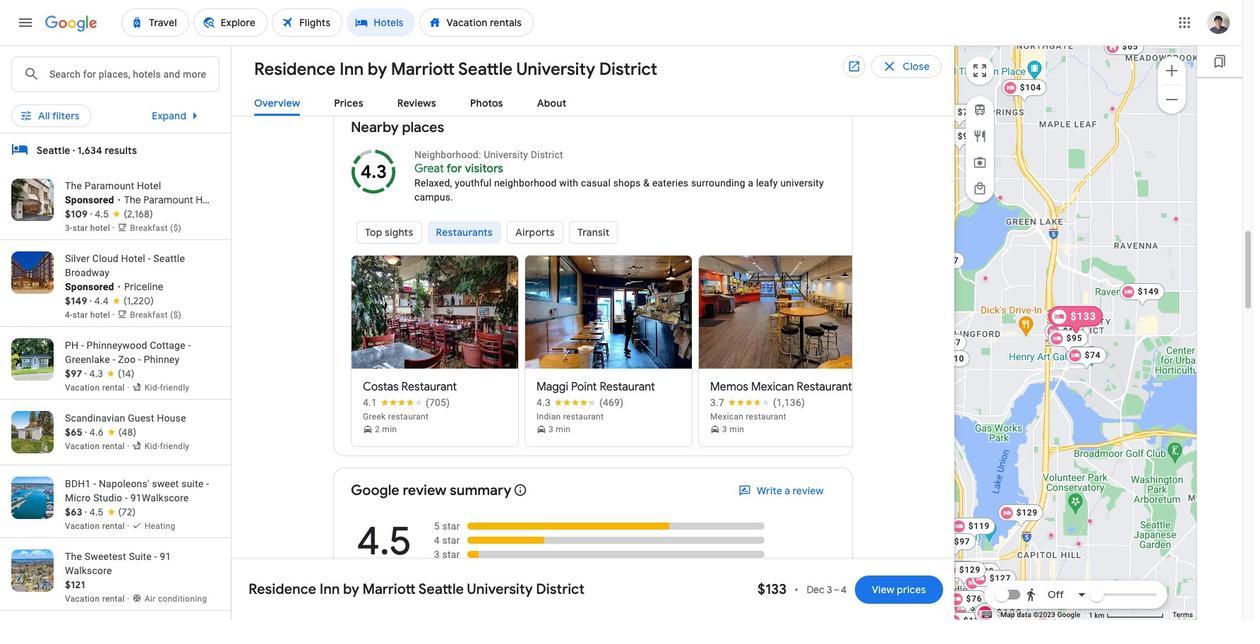 Task type: locate. For each thing, give the bounding box(es) containing it.
paramount up (2,168)
[[144, 194, 193, 206]]

1 vertical spatial $129
[[960, 565, 981, 575]]

hotel · for 4.5
[[90, 223, 115, 233]]

1 vertical spatial friendly
[[160, 441, 190, 451]]

$87 link
[[1061, 309, 1102, 333]]

91walkscore
[[130, 492, 189, 504]]

0 vertical spatial the
[[65, 180, 82, 191]]

friendly for (48)
[[160, 441, 190, 451]]

seattle · 1,634 results heading
[[37, 142, 137, 159]]

0 horizontal spatial $109
[[65, 208, 88, 220]]

1 vertical spatial 1
[[1090, 611, 1094, 619]]

2 horizontal spatial 3
[[723, 425, 728, 434]]

4.6 out of 5 stars from 48 reviews image
[[89, 425, 136, 439]]

bdh1
[[65, 478, 91, 490]]

2 restaurant from the left
[[600, 380, 655, 394]]

restaurant for maggi point restaurant
[[600, 380, 655, 394]]

1 breakfast ($) from the top
[[130, 223, 182, 233]]

0 horizontal spatial $129 link
[[941, 562, 987, 586]]

offers
[[572, 61, 603, 74]]

$97 inside ph - phinneywood cottage - greenlake - zoo - phinney $97 ·
[[65, 367, 82, 380]]

4.3 down nearby
[[361, 160, 387, 183]]

2 horizontal spatial restaurant
[[797, 380, 853, 394]]

rental · down 4.5 out of 5 stars from 72 reviews image
[[102, 521, 130, 531]]

2 vacation from the top
[[65, 441, 100, 451]]

2 kid-friendly from the top
[[145, 441, 190, 451]]

3 min from the left
[[730, 425, 745, 434]]

1 vertical spatial mexican
[[711, 412, 744, 422]]

1 horizontal spatial paramount
[[144, 194, 193, 206]]

marriott inside 'residence inn by marriott seattle university district' heading
[[391, 59, 455, 80]]

kid-friendly down house
[[145, 441, 190, 451]]

mildred's bed & breakfast image
[[1088, 518, 1093, 524]]

0 vertical spatial marriott
[[391, 59, 455, 80]]

$110 link
[[925, 350, 971, 374]]

1 horizontal spatial 4-
[[402, 61, 413, 74]]

0 vertical spatial $129 link
[[999, 504, 1044, 528]]

3 rental · from the top
[[102, 521, 130, 531]]

zoom in map image
[[1164, 62, 1181, 79]]

vacation rental · down $121
[[65, 594, 132, 604]]

4- for 4- or 5-star
[[402, 61, 413, 74]]

main menu image
[[17, 14, 34, 31]]

vacation down 4.6
[[65, 441, 100, 451]]

dec
[[807, 583, 825, 596]]

hotel inside "silver cloud hotel - seattle broadway sponsored · priceline $149 ·"
[[121, 253, 145, 264]]

conditioning
[[158, 594, 207, 604]]

- right suite
[[206, 478, 209, 490]]

rental · down the sweetest suite - 91 walkscore $121
[[102, 594, 130, 604]]

university inside heading
[[517, 59, 596, 80]]

1 left km
[[1090, 611, 1094, 619]]

vacation rental · for 4.5
[[65, 521, 132, 531]]

1 star
[[434, 577, 460, 588]]

0 horizontal spatial min
[[382, 425, 397, 434]]

1 vertical spatial kid-friendly
[[145, 441, 190, 451]]

1 down 2 star
[[434, 577, 440, 588]]

min inside text box
[[382, 425, 397, 434]]

restaurant down 4.3 out of 5 stars from 469 reviews image
[[564, 412, 604, 422]]

sponsored down broadway
[[65, 281, 114, 292]]

· inside scandinavian guest house $65 ·
[[85, 426, 87, 439]]

cecil bacon manor bed and breakfast image
[[1049, 533, 1055, 538]]

1 inside button
[[1090, 611, 1094, 619]]

zoo
[[118, 354, 136, 365]]

3 min down indian restaurant
[[549, 425, 571, 434]]

$50
[[152, 61, 170, 74]]

1 horizontal spatial $65
[[1123, 42, 1139, 52]]

2-star reviews 1 percent. text field
[[434, 562, 765, 576]]

indian restaurant
[[537, 412, 604, 422]]

breakfast down (2,168)
[[130, 223, 168, 233]]

greenlake guest house image
[[998, 195, 1004, 201]]

hotel · for 4.4
[[90, 310, 115, 320]]

0 vertical spatial kid-friendly
[[145, 383, 190, 393]]

4.3 up indian
[[537, 397, 551, 408]]

priceline
[[124, 280, 164, 293]]

a right write
[[785, 485, 791, 497]]

0 vertical spatial $133
[[1071, 311, 1097, 322]]

0 vertical spatial all filters
[[38, 61, 80, 74]]

2 vacation rental · from the top
[[65, 441, 132, 451]]

1 horizontal spatial $149
[[1139, 287, 1160, 297]]

breakfast ($) for (2,168)
[[130, 223, 182, 233]]

0 horizontal spatial restaurant
[[388, 412, 429, 422]]

2 ($) from the top
[[170, 310, 182, 320]]

0 horizontal spatial a
[[748, 177, 754, 189]]

costas
[[363, 380, 399, 394]]

1 filters from the top
[[52, 61, 80, 74]]

2 inside text field
[[434, 563, 440, 574]]

min for costas
[[382, 425, 397, 434]]

3 min for memos
[[723, 425, 745, 434]]

breakfast
[[130, 223, 168, 233], [130, 310, 168, 320]]

pool
[[263, 61, 284, 74]]

&
[[644, 177, 650, 189]]

4.5 down studio
[[89, 506, 103, 518]]

2 3 min from the left
[[723, 425, 745, 434]]

breakfast ($) down (1,220)
[[130, 310, 182, 320]]

2 inside text box
[[375, 425, 380, 434]]

2 all filters button from the top
[[11, 99, 91, 133]]

2 inside "sustainability: energy efficiency · water conservation and 2 more"
[[655, 69, 660, 80]]

2 star
[[434, 563, 460, 574]]

walkscore
[[65, 565, 112, 576]]

- right zoo
[[138, 354, 141, 365]]

university inside neighborhood: university district great for visitors relaxed, youthful neighborhood with casual shops & eateries surrounding a leafy university campus.
[[484, 149, 528, 160]]

filters form
[[11, 1, 739, 99]]

1 all from the top
[[38, 61, 50, 74]]

star inside text field
[[443, 549, 460, 560]]

restaurant down the 4.1 out of 5 stars from 705 reviews image
[[388, 412, 429, 422]]

· left 4.6
[[85, 426, 87, 439]]

vacation rental · down 4.3 out of 5 stars from 14 reviews image
[[65, 383, 132, 393]]

breakfast down (1,220)
[[130, 310, 168, 320]]

university right '1 star'
[[467, 581, 533, 598]]

breakfast ($) for (1,220)
[[130, 310, 182, 320]]

3 vacation rental · from the top
[[65, 521, 132, 531]]

rental · down 4.3 out of 5 stars from 14 reviews image
[[102, 383, 130, 393]]

2 vertical spatial 4.3
[[537, 397, 551, 408]]

1 vertical spatial hotel ·
[[90, 310, 115, 320]]

silver
[[65, 253, 90, 264]]

· inside ph - phinneywood cottage - greenlake - zoo - phinney $97 ·
[[85, 367, 87, 380]]

vacation down $121
[[65, 594, 100, 604]]

3
[[549, 425, 554, 434], [723, 425, 728, 434], [434, 549, 440, 560]]

napoleons'
[[99, 478, 149, 490]]

3 vacation from the top
[[65, 521, 100, 531]]

2 vertical spatial the
[[65, 551, 82, 562]]

1 horizontal spatial $119
[[969, 521, 991, 531]]

$109 up 3-
[[65, 208, 88, 220]]

district inside neighborhood: university district great for visitors relaxed, youthful neighborhood with casual shops & eateries surrounding a leafy university campus.
[[531, 149, 563, 160]]

air
[[145, 594, 156, 604]]

kid-friendly for (14)
[[145, 383, 190, 393]]

4.5 up 3-star hotel ·
[[95, 208, 109, 220]]

leafy
[[756, 177, 778, 189]]

sponsored inside "silver cloud hotel - seattle broadway sponsored · priceline $149 ·"
[[65, 281, 114, 292]]

1 friendly from the top
[[160, 383, 190, 393]]

1 horizontal spatial restaurant
[[600, 380, 655, 394]]

restaurant down 3.7 out of 5 stars from 1,136 reviews image
[[746, 412, 787, 422]]

residence
[[254, 59, 336, 80], [249, 581, 317, 598]]

inn left "656"
[[320, 581, 340, 598]]

google down off
[[1058, 611, 1081, 619]]

seattle gaslight inn image
[[1084, 601, 1090, 607]]

0 vertical spatial all filters button
[[11, 57, 91, 79]]

2 restaurant from the left
[[564, 412, 604, 422]]

youthful
[[455, 177, 492, 189]]

5
[[434, 521, 440, 532]]

vacation rental · for 4.6
[[65, 441, 132, 451]]

1 horizontal spatial 2
[[434, 563, 440, 574]]

kid- down the guest
[[145, 441, 160, 451]]

the
[[65, 180, 82, 191], [124, 194, 141, 206], [65, 551, 82, 562]]

•
[[795, 583, 799, 596]]

vacation for $97
[[65, 383, 100, 393]]

1 vacation rental · from the top
[[65, 383, 132, 393]]

ph
[[65, 340, 79, 351]]

2 vertical spatial seattle
[[419, 581, 464, 598]]

1 breakfast from the top
[[130, 223, 168, 233]]

costas restaurant
[[363, 380, 457, 394]]

mexican up 3.7 out of 5 stars from 1,136 reviews image
[[752, 380, 795, 394]]

0 vertical spatial all
[[38, 61, 50, 74]]

paramount up 4.5 out of 5 stars from 2,168 reviews image
[[85, 180, 134, 191]]

1 vertical spatial $97 link
[[936, 533, 977, 557]]

4- up ph
[[65, 310, 73, 320]]

or
[[415, 61, 425, 74]]

indian
[[537, 412, 561, 422]]

sponsored inside 'the paramount hotel sponsored · the paramount hotel $109 ·'
[[65, 194, 114, 206]]

by inside heading
[[368, 59, 387, 80]]

1 vertical spatial breakfast ($)
[[130, 310, 182, 320]]

1 horizontal spatial 1
[[1090, 611, 1094, 619]]

4.1 out of 5 stars from 705 reviews image
[[363, 396, 450, 410]]

kid-
[[145, 383, 160, 393], [145, 441, 160, 451]]

2 min
[[375, 425, 397, 434]]

restaurant
[[388, 412, 429, 422], [564, 412, 604, 422], [746, 412, 787, 422]]

seattle up the photos at top
[[458, 59, 513, 80]]

1 vertical spatial all filters button
[[11, 99, 91, 133]]

seattle inside "silver cloud hotel - seattle broadway sponsored · priceline $149 ·"
[[154, 253, 185, 264]]

1 hotel · from the top
[[90, 223, 115, 233]]

restaurant inside 'list item'
[[746, 412, 787, 422]]

4- for 4-star hotel ·
[[65, 310, 73, 320]]

3 min inside text field
[[549, 425, 571, 434]]

1 vertical spatial $119
[[935, 601, 957, 611]]

0 horizontal spatial $65
[[65, 426, 83, 439]]

Check-out text field
[[454, 12, 540, 45]]

$109 down $117
[[997, 607, 1023, 619]]

birdhouse on greenlake image
[[983, 275, 989, 281]]

3 min down mexican restaurant
[[723, 425, 745, 434]]

$129 link
[[999, 504, 1044, 528], [941, 562, 987, 586]]

star for 4-star hotel ·
[[73, 310, 88, 320]]

0 vertical spatial paramount
[[85, 180, 134, 191]]

maple leaf loft image
[[1110, 106, 1116, 112]]

$109 inside $109 link
[[997, 607, 1023, 619]]

friendly up house
[[160, 383, 190, 393]]

1 kid- from the top
[[145, 383, 160, 393]]

1 horizontal spatial $133
[[1071, 311, 1097, 322]]

1 vertical spatial $133
[[758, 581, 787, 598]]

min down indian restaurant
[[556, 425, 571, 434]]

4.3 for (469)
[[537, 397, 551, 408]]

1 vertical spatial $109
[[997, 607, 1023, 619]]

star for 2 star
[[443, 563, 460, 574]]

($) for (1,220)
[[170, 310, 182, 320]]

1 vertical spatial 4.3
[[89, 367, 103, 380]]

1 vertical spatial district
[[531, 149, 563, 160]]

· up 4.5 out of 5 stars from 2,168 reviews image
[[118, 194, 121, 206]]

- left 91
[[154, 551, 157, 562]]

review up the 5
[[403, 482, 447, 499]]

keyboard shortcuts image
[[983, 612, 993, 618]]

min down greek restaurant
[[382, 425, 397, 434]]

1 vertical spatial a
[[785, 485, 791, 497]]

4.3
[[361, 160, 387, 183], [89, 367, 103, 380], [537, 397, 551, 408]]

friendly down house
[[160, 441, 190, 451]]

bdh1 - napoleons' sweet suite - micro studio - 91walkscore $63 ·
[[65, 478, 209, 518]]

3 down indian
[[549, 425, 554, 434]]

inn right 4+
[[340, 59, 364, 80]]

all filters button up seattle · 1,634
[[11, 99, 91, 133]]

1 restaurant from the left
[[388, 412, 429, 422]]

$133 left •
[[758, 581, 787, 598]]

3 down 4
[[434, 549, 440, 560]]

0 vertical spatial google
[[351, 482, 400, 499]]

0 vertical spatial 4.3
[[361, 160, 387, 183]]

hotel
[[137, 180, 161, 191], [196, 194, 220, 206], [121, 253, 145, 264]]

hotel · down 4.4
[[90, 310, 115, 320]]

prices
[[334, 97, 364, 109]]

·
[[540, 69, 542, 80], [118, 194, 121, 206], [90, 208, 92, 220], [118, 281, 121, 292], [90, 295, 92, 307], [85, 367, 87, 380], [85, 426, 87, 439], [85, 506, 87, 518]]

0 horizontal spatial $133
[[758, 581, 787, 598]]

vacation down greenlake
[[65, 383, 100, 393]]

1 vacation from the top
[[65, 383, 100, 393]]

3.7
[[711, 397, 725, 408]]

marriott
[[391, 59, 455, 80], [363, 581, 416, 598]]

1 kid-friendly from the top
[[145, 383, 190, 393]]

3-
[[65, 223, 73, 233]]

guest
[[128, 413, 154, 424]]

1 horizontal spatial min
[[556, 425, 571, 434]]

cloud
[[92, 253, 119, 264]]

0 vertical spatial a
[[748, 177, 754, 189]]

$119
[[969, 521, 991, 531], [935, 601, 957, 611]]

3 inside text field
[[549, 425, 554, 434]]

1 horizontal spatial 3
[[549, 425, 554, 434]]

1 vertical spatial filters
[[52, 109, 80, 122]]

and
[[635, 69, 652, 80]]

$149 link
[[1120, 283, 1166, 307]]

2 min from the left
[[556, 425, 571, 434]]

the up (2,168)
[[124, 194, 141, 206]]

2 up '1 star'
[[434, 563, 440, 574]]

3 for memos mexican restaurant
[[723, 425, 728, 434]]

map
[[1001, 611, 1016, 619]]

a left leafy
[[748, 177, 754, 189]]

kid- for (14)
[[145, 383, 160, 393]]

2 horizontal spatial restaurant
[[746, 412, 787, 422]]

1 min from the left
[[382, 425, 397, 434]]

1 horizontal spatial a
[[785, 485, 791, 497]]

view larger map image
[[972, 62, 989, 79]]

0 vertical spatial sponsored
[[65, 194, 114, 206]]

1
[[434, 577, 440, 588], [1090, 611, 1094, 619]]

4.3 out of 5 stars from 469 reviews image
[[537, 396, 624, 410]]

kid-friendly down phinney
[[145, 383, 190, 393]]

0 vertical spatial filters
[[52, 61, 80, 74]]

$119 up $99
[[969, 521, 991, 531]]

4.5 out of 5 stars from 656 reviews text field
[[357, 516, 412, 590]]

spa button
[[184, 57, 234, 79]]

restaurant up "(469)"
[[600, 380, 655, 394]]

seattle
[[458, 59, 513, 80], [154, 253, 185, 264], [419, 581, 464, 598]]

all filters button down main menu image
[[11, 57, 91, 79]]

$119 link down prices
[[917, 598, 962, 620]]

top sights
[[365, 226, 414, 239]]

$133
[[1071, 311, 1097, 322], [758, 581, 787, 598]]

min for memos
[[730, 425, 745, 434]]

all filters inside filters form
[[38, 61, 80, 74]]

- up priceline
[[148, 253, 151, 264]]

a inside button
[[785, 485, 791, 497]]

vacation rental ·
[[65, 383, 132, 393], [65, 441, 132, 451], [65, 521, 132, 531], [65, 594, 132, 604]]

0 vertical spatial district
[[600, 59, 658, 80]]

1 inside text box
[[434, 577, 440, 588]]

1 km button
[[1085, 610, 1169, 620]]

hotel · down 4.5 out of 5 stars from 2,168 reviews image
[[90, 223, 115, 233]]

1 all filters from the top
[[38, 61, 80, 74]]

tab list
[[232, 85, 955, 117]]

all filters button
[[11, 57, 91, 79], [11, 99, 91, 133]]

min for maggi
[[556, 425, 571, 434]]

vacation rental · down 4.6
[[65, 441, 132, 451]]

neighborhood
[[494, 177, 557, 189]]

4.3 inside list item
[[537, 397, 551, 408]]

1 vertical spatial seattle
[[154, 253, 185, 264]]

1 3 min from the left
[[549, 425, 571, 434]]

· inside "sustainability: energy efficiency · water conservation and 2 more"
[[540, 69, 542, 80]]

0 horizontal spatial by
[[343, 581, 359, 598]]

2 all from the top
[[38, 109, 50, 122]]

4.5 out of 5 stars from 2,168 reviews image
[[95, 207, 153, 221]]

breakfast ($) down (2,168)
[[130, 223, 182, 233]]

1 rental · from the top
[[102, 383, 130, 393]]

($) for (2,168)
[[170, 223, 182, 233]]

2 breakfast ($) from the top
[[130, 310, 182, 320]]

1 vertical spatial $129 link
[[941, 562, 987, 586]]

$63
[[65, 506, 82, 518]]

$92
[[958, 131, 974, 141]]

min inside text field
[[556, 425, 571, 434]]

map region
[[780, 0, 1254, 620]]

($) down 'the paramount hotel sponsored · the paramount hotel $109 ·'
[[170, 223, 182, 233]]

seattle up priceline
[[154, 253, 185, 264]]

places
[[402, 119, 445, 136]]

0 horizontal spatial 3 min
[[549, 425, 571, 434]]

2 hotel · from the top
[[90, 310, 115, 320]]

2 vertical spatial district
[[536, 581, 585, 598]]

sponsored up 3-star hotel ·
[[65, 194, 114, 206]]

4- left the or
[[402, 61, 413, 74]]

university up the visitors
[[484, 149, 528, 160]]

house
[[157, 413, 186, 424]]

3 down mexican restaurant
[[723, 425, 728, 434]]

$128 link
[[1045, 323, 1091, 347]]

min inside text box
[[730, 425, 745, 434]]

scandinavian
[[65, 413, 125, 424]]

$97
[[943, 256, 960, 266], [65, 367, 82, 380], [955, 537, 971, 547], [971, 603, 987, 613]]

3 inside text box
[[723, 425, 728, 434]]

the up walkscore
[[65, 551, 82, 562]]

$110
[[944, 354, 965, 364]]

2 breakfast from the top
[[130, 310, 168, 320]]

1 vertical spatial paramount
[[144, 194, 193, 206]]

hotel for priceline
[[121, 253, 145, 264]]

1 sponsored from the top
[[65, 194, 114, 206]]

min down mexican restaurant
[[730, 425, 745, 434]]

1 horizontal spatial 3 min
[[723, 425, 745, 434]]

1 horizontal spatial 4.3
[[361, 160, 387, 183]]

$133 up $128 at the right bottom of the page
[[1071, 311, 1097, 322]]

3 restaurant from the left
[[797, 380, 853, 394]]

rental · for (72)
[[102, 521, 130, 531]]

0 horizontal spatial 3
[[434, 549, 440, 560]]

$99 link
[[960, 563, 1001, 587]]

1 vertical spatial sponsored
[[65, 281, 114, 292]]

0 horizontal spatial 4.3
[[89, 367, 103, 380]]

0 vertical spatial mexican
[[752, 380, 795, 394]]

4.5 for (72)
[[89, 506, 103, 518]]

- right 'bdh1'
[[93, 478, 96, 490]]

1 vertical spatial the
[[124, 194, 141, 206]]

3 restaurant from the left
[[746, 412, 787, 422]]

restaurant up "(1,136)" on the bottom right of page
[[797, 380, 853, 394]]

0 vertical spatial 4-
[[402, 61, 413, 74]]

rental ·
[[102, 383, 130, 393], [102, 441, 130, 451], [102, 521, 130, 531], [102, 594, 130, 604]]

$130 link
[[961, 602, 1006, 620]]

1 vertical spatial all filters
[[38, 109, 80, 122]]

rental · down 4.6 out of 5 stars from 48 reviews image
[[102, 441, 130, 451]]

vacation rental · down 4.5 out of 5 stars from 72 reviews image
[[65, 521, 132, 531]]

list
[[351, 252, 867, 462]]

about
[[537, 97, 567, 109]]

0 vertical spatial $65
[[1123, 42, 1139, 52]]

1 vertical spatial google
[[1058, 611, 1081, 619]]

sustainability: energy efficiency · water conservation and 2 more
[[391, 68, 686, 81]]

2 vertical spatial hotel
[[121, 253, 145, 264]]

($) up cottage
[[170, 310, 182, 320]]

by right rating
[[368, 59, 387, 80]]

restaurant inside 'list item'
[[797, 380, 853, 394]]

1 ($) from the top
[[170, 223, 182, 233]]

mexican down 3.7
[[711, 412, 744, 422]]

seattle inside heading
[[458, 59, 513, 80]]

$119 link up $72
[[951, 518, 996, 542]]

reviews
[[398, 97, 436, 109]]

all filters
[[38, 61, 80, 74], [38, 109, 80, 122]]

restaurant up (705)
[[402, 380, 457, 394]]

0 vertical spatial $119
[[969, 521, 991, 531]]

suite
[[129, 551, 152, 562]]

3 min inside text box
[[723, 425, 745, 434]]

0 vertical spatial ($)
[[170, 223, 182, 233]]

1 vertical spatial ($)
[[170, 310, 182, 320]]

2 rental · from the top
[[102, 441, 130, 451]]

2 friendly from the top
[[160, 441, 190, 451]]

2
[[655, 69, 660, 80], [375, 425, 380, 434], [434, 563, 440, 574]]

the inside the sweetest suite - 91 walkscore $121
[[65, 551, 82, 562]]

0 horizontal spatial 1
[[434, 577, 440, 588]]

1 horizontal spatial $109
[[997, 607, 1023, 619]]

- inside "silver cloud hotel - seattle broadway sponsored · priceline $149 ·"
[[148, 253, 151, 264]]

· left water on the top left
[[540, 69, 542, 80]]

seattle down 2 star
[[419, 581, 464, 598]]

nearby places
[[351, 119, 445, 136]]

$133 inside $133 'link'
[[1071, 311, 1097, 322]]

1 vertical spatial kid-
[[145, 441, 160, 451]]

vacation down $63
[[65, 521, 100, 531]]

sponsored
[[65, 194, 114, 206], [65, 281, 114, 292]]

· right $63
[[85, 506, 87, 518]]

phinney
[[144, 354, 180, 365]]

kid-friendly
[[145, 383, 190, 393], [145, 441, 190, 451]]

2 horizontal spatial min
[[730, 425, 745, 434]]

star for 4 star
[[443, 535, 460, 546]]

pool button
[[239, 57, 292, 79]]

filters up seattle · 1,634
[[52, 109, 80, 122]]

©2023
[[1034, 611, 1056, 619]]

google down 2 min
[[351, 482, 400, 499]]

price button
[[470, 57, 542, 79]]

1 vertical spatial $65
[[65, 426, 83, 439]]

kid- down phinney
[[145, 383, 160, 393]]

$65
[[1123, 42, 1139, 52], [65, 426, 83, 439]]

2 kid- from the top
[[145, 441, 160, 451]]

0 horizontal spatial restaurant
[[402, 380, 457, 394]]

4-star reviews 26 percent. text field
[[434, 533, 765, 547]]

-
[[148, 253, 151, 264], [81, 340, 84, 351], [188, 340, 191, 351], [113, 354, 116, 365], [138, 354, 141, 365], [93, 478, 96, 490], [206, 478, 209, 490], [125, 492, 128, 504], [154, 551, 157, 562]]

review right write
[[793, 485, 824, 497]]

2 horizontal spatial 2
[[655, 69, 660, 80]]

3.7 out of 5 stars from 1,136 reviews image
[[711, 396, 805, 410]]

0 horizontal spatial $119
[[935, 601, 957, 611]]

2 sponsored from the top
[[65, 281, 114, 292]]

2 down greek
[[375, 425, 380, 434]]

star inside text box
[[443, 577, 460, 588]]

filters left the under
[[52, 61, 80, 74]]

0 vertical spatial residence
[[254, 59, 336, 80]]

1 horizontal spatial restaurant
[[564, 412, 604, 422]]

0 vertical spatial $119 link
[[951, 518, 996, 542]]

4- inside button
[[402, 61, 413, 74]]

review
[[403, 482, 447, 499], [793, 485, 824, 497]]



Task type: vqa. For each thing, say whether or not it's contained in the screenshot.
top to
no



Task type: describe. For each thing, give the bounding box(es) containing it.
off
[[1048, 588, 1064, 601]]

1 for 1 star
[[434, 577, 440, 588]]

3 – 4
[[827, 583, 847, 596]]

energy
[[460, 69, 490, 80]]

$92 link
[[940, 128, 980, 152]]

view
[[873, 583, 895, 596]]

- right cottage
[[188, 340, 191, 351]]

open in new tab image
[[848, 60, 861, 73]]

visitors
[[465, 162, 504, 176]]

micro
[[65, 492, 91, 504]]

1 vertical spatial residence inn by marriott seattle university district
[[249, 581, 585, 598]]

$74
[[1085, 350, 1102, 360]]

sustainability:
[[391, 68, 457, 81]]

relaxed,
[[415, 177, 452, 189]]

seattle · 1,634 results
[[37, 144, 137, 157]]

2 all filters from the top
[[38, 109, 80, 122]]

$67
[[946, 338, 962, 348]]

1 horizontal spatial $129
[[1017, 508, 1039, 518]]

cottage
[[150, 340, 186, 351]]

0 horizontal spatial $129
[[960, 565, 981, 575]]

shafer baillie mansion bed & breakfast image
[[1077, 541, 1082, 547]]

inn inside 'residence inn by marriott seattle university district' heading
[[340, 59, 364, 80]]

under
[[121, 61, 149, 74]]

sights
[[385, 226, 414, 239]]

clear image
[[239, 20, 256, 37]]

$78 link
[[940, 104, 980, 128]]

vacation rental · for 4.3
[[65, 383, 132, 393]]

2 for 2 min
[[375, 425, 380, 434]]

2 vertical spatial university
[[467, 581, 533, 598]]

$117 link
[[985, 585, 1030, 609]]

price
[[494, 61, 518, 74]]

3-star reviews 4 percent. text field
[[434, 547, 765, 562]]

1 all filters button from the top
[[11, 57, 91, 79]]

breakfast for (1,220)
[[130, 310, 168, 320]]

$95
[[1067, 333, 1083, 343]]

(1,136)
[[773, 397, 805, 408]]

hotel for the paramount hotel
[[137, 180, 161, 191]]

4.4
[[94, 295, 109, 307]]

4.6
[[89, 426, 104, 439]]

1 horizontal spatial google
[[1058, 611, 1081, 619]]

terms link
[[1173, 611, 1194, 619]]

1 horizontal spatial mexican
[[752, 380, 795, 394]]

- up (72)
[[125, 492, 128, 504]]

3 min for maggi
[[549, 425, 571, 434]]

4+ rating
[[322, 61, 364, 74]]

seattle · 1,634
[[37, 144, 102, 157]]

sweet
[[152, 478, 179, 490]]

filters inside form
[[52, 61, 80, 74]]

3 min by taxi text field
[[537, 421, 681, 438]]

3 star
[[434, 549, 460, 560]]

4.3 for (14)
[[89, 367, 103, 380]]

studio
[[93, 492, 122, 504]]

1 vertical spatial inn
[[320, 581, 340, 598]]

1 vertical spatial residence
[[249, 581, 317, 598]]

- right ph
[[81, 340, 84, 351]]

Check-in text field
[[316, 12, 400, 45]]

656 reviews
[[361, 575, 408, 585]]

sweetest
[[85, 551, 126, 562]]

spa
[[208, 61, 225, 74]]

star for 3 star
[[443, 549, 460, 560]]

birch tree cottage image
[[1174, 216, 1180, 222]]

restaurant for mexican
[[746, 412, 787, 422]]

summary
[[450, 482, 512, 499]]

$95 link
[[1049, 330, 1089, 354]]

star inside button
[[438, 61, 456, 74]]

airports
[[516, 226, 555, 239]]

phinneywood
[[87, 340, 147, 351]]

rental · for (14)
[[102, 383, 130, 393]]

results
[[105, 144, 137, 157]]

transit
[[578, 226, 610, 239]]

$109 inside 'the paramount hotel sponsored · the paramount hotel $109 ·'
[[65, 208, 88, 220]]

breakfast for (2,168)
[[130, 223, 168, 233]]

2 vertical spatial $97 link
[[953, 600, 993, 620]]

all inside filters form
[[38, 61, 50, 74]]

4 vacation rental · from the top
[[65, 594, 132, 604]]

4.4 out of 5 stars from 1,220 reviews image
[[94, 294, 154, 308]]

kid-friendly for (48)
[[145, 441, 190, 451]]

maggi point restaurant
[[537, 380, 655, 394]]

vacation for $65
[[65, 441, 100, 451]]

expand
[[152, 109, 186, 122]]

a inside neighborhood: university district great for visitors relaxed, youthful neighborhood with casual shops & eateries surrounding a leafy university campus.
[[748, 177, 754, 189]]

(469)
[[600, 397, 624, 408]]

surrounding
[[692, 177, 746, 189]]

star for 1 star
[[443, 577, 460, 588]]

$76 link
[[948, 591, 989, 615]]

heating
[[145, 521, 176, 531]]

maggi point restaurant  , 4.3 out of 5 stars from 469 reviews , indian restaurant,  3 min by taxi list item
[[525, 255, 693, 447]]

guest rating, not selected image
[[638, 61, 651, 74]]

3 for maggi point restaurant
[[549, 425, 554, 434]]

4-star hotel ·
[[65, 310, 117, 320]]

4 rental · from the top
[[102, 594, 130, 604]]

$72 link
[[937, 561, 977, 585]]

4.5 for (2,168)
[[95, 208, 109, 220]]

$104 link
[[1002, 79, 1048, 103]]

write a review
[[757, 485, 824, 497]]

4 star
[[434, 535, 460, 546]]

0 horizontal spatial mexican
[[711, 412, 744, 422]]

memos mexican restaurant  , 3.7 out of 5 stars from 1,136 reviews , mexican restaurant,  3 min by taxi list item
[[699, 255, 867, 447]]

residence inn by marriott seattle university district inside heading
[[254, 59, 658, 80]]

prices
[[898, 583, 927, 596]]

photos
[[470, 97, 503, 109]]

costas restaurant  , 4.1 out of 5 stars from 705 reviews , greek restaurant,  2 min by taxi list item
[[351, 255, 519, 447]]

· inside the bdh1 - napoleons' sweet suite - micro studio - 91walkscore $63 ·
[[85, 506, 87, 518]]

3 inside text field
[[434, 549, 440, 560]]

efficiency
[[493, 69, 537, 80]]

university
[[781, 177, 824, 189]]

memos
[[711, 380, 749, 394]]

broadway
[[65, 267, 110, 278]]

vacation for $63
[[65, 521, 100, 531]]

eateries
[[653, 177, 689, 189]]

$149 inside "silver cloud hotel - seattle broadway sponsored · priceline $149 ·"
[[65, 295, 87, 307]]

656
[[361, 575, 375, 585]]

4.5 up 656 reviews
[[357, 516, 412, 567]]

0 horizontal spatial review
[[403, 482, 447, 499]]

2 min by taxi text field
[[363, 421, 507, 438]]

close
[[903, 60, 930, 73]]

neighborhood:
[[415, 149, 481, 160]]

$72
[[955, 564, 972, 574]]

$120
[[982, 578, 1004, 588]]

restaurant for point
[[564, 412, 604, 422]]

1 vertical spatial hotel
[[196, 194, 220, 206]]

2 filters from the top
[[52, 109, 80, 122]]

$127 link
[[972, 570, 1017, 594]]

list containing costas restaurant
[[351, 252, 867, 462]]

4- or 5-star
[[402, 61, 456, 74]]

friendly for (14)
[[160, 383, 190, 393]]

star for 3-star hotel ·
[[73, 223, 88, 233]]

4.5 out of 5 stars from 72 reviews image
[[89, 505, 136, 519]]

· up 4.4 out of 5 stars from 1,220 reviews image
[[118, 281, 121, 292]]

tab list containing overview
[[232, 85, 955, 117]]

2 for 2 star
[[434, 563, 440, 574]]

nearby
[[351, 119, 399, 136]]

1 vertical spatial $119 link
[[917, 598, 962, 620]]

- left zoo
[[113, 354, 116, 365]]

1 horizontal spatial $129 link
[[999, 504, 1044, 528]]

residence inside heading
[[254, 59, 336, 80]]

the bacon mansion bed and breakfast image
[[1049, 533, 1055, 538]]

restaurant for memos mexican restaurant
[[797, 380, 853, 394]]

1 for 1 km
[[1090, 611, 1094, 619]]

maggi
[[537, 380, 569, 394]]

(48)
[[118, 426, 136, 439]]

1 vertical spatial marriott
[[363, 581, 416, 598]]

$65 inside $65 link
[[1123, 42, 1139, 52]]

0 vertical spatial $97 link
[[925, 252, 965, 269]]

memos mexican restaurant
[[711, 380, 853, 394]]

4.3 out of 5 image
[[350, 148, 398, 196]]

residence inn by marriott seattle university district heading
[[243, 57, 658, 81]]

· up 3-star hotel ·
[[90, 208, 92, 220]]

4+
[[322, 61, 334, 74]]

· left 4.4
[[90, 295, 92, 307]]

casual
[[581, 177, 611, 189]]

$149 inside map region
[[1139, 287, 1160, 297]]

rental · for (48)
[[102, 441, 130, 451]]

$65 inside scandinavian guest house $65 ·
[[65, 426, 83, 439]]

1-star reviews 1 percent. text field
[[434, 576, 765, 590]]

zoom out map image
[[1164, 91, 1181, 108]]

the sweetest suite - 91 walkscore $121
[[65, 551, 171, 591]]

1 restaurant from the left
[[402, 380, 457, 394]]

shops
[[614, 177, 641, 189]]

- inside the sweetest suite - 91 walkscore $121
[[154, 551, 157, 562]]

4.3 out of 5 stars from 14 reviews image
[[89, 367, 134, 381]]

conservation
[[574, 69, 633, 80]]

the for the
[[65, 180, 82, 191]]

3 min by taxi text field
[[711, 421, 855, 438]]

kid- for (48)
[[145, 441, 160, 451]]

dec 3 – 4
[[807, 583, 847, 596]]

0 horizontal spatial paramount
[[85, 180, 134, 191]]

0 horizontal spatial google
[[351, 482, 400, 499]]

district inside heading
[[600, 59, 658, 80]]

review inside button
[[793, 485, 824, 497]]

4 vacation from the top
[[65, 594, 100, 604]]

3-star hotel ·
[[65, 223, 117, 233]]

restaurant for restaurant
[[388, 412, 429, 422]]

expand button
[[135, 99, 220, 133]]

under $50 button
[[97, 57, 178, 79]]

the for walkscore
[[65, 551, 82, 562]]

$130
[[979, 605, 1000, 615]]

Search for places, hotels and more text field
[[49, 57, 219, 91]]

star for 5 star
[[443, 521, 460, 532]]

5-star reviews 68 percent. text field
[[434, 519, 765, 533]]

$67 link
[[927, 334, 967, 358]]

$78
[[958, 107, 974, 117]]

write
[[757, 485, 783, 497]]

1 vertical spatial by
[[343, 581, 359, 598]]

greenlake
[[65, 354, 110, 365]]



